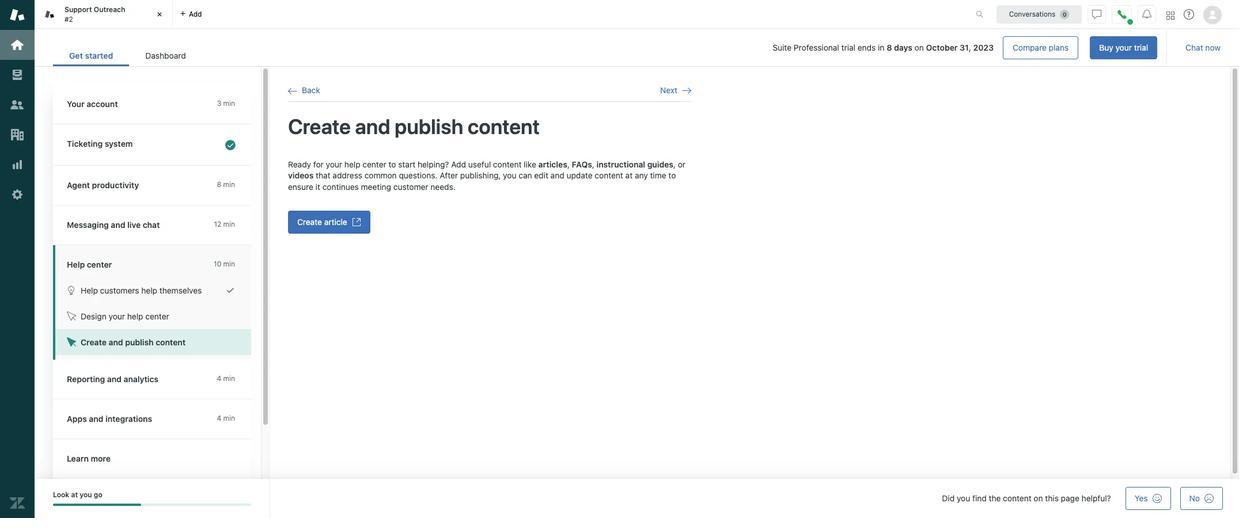 Task type: locate. For each thing, give the bounding box(es) containing it.
2 horizontal spatial ,
[[674, 159, 676, 169]]

on right days
[[915, 43, 925, 52]]

content right the the
[[1004, 494, 1032, 504]]

content down design your help center button
[[156, 338, 186, 348]]

1 4 from the top
[[217, 375, 221, 383]]

on left the this
[[1034, 494, 1044, 504]]

and down design your help center
[[109, 338, 123, 348]]

0 vertical spatial create
[[288, 114, 351, 139]]

progress bar image
[[53, 505, 141, 507]]

0 vertical spatial 4
[[217, 375, 221, 383]]

0 vertical spatial 4 min
[[217, 375, 235, 383]]

1 vertical spatial help
[[81, 286, 98, 296]]

1 trial from the left
[[842, 43, 856, 52]]

0 vertical spatial center
[[363, 159, 387, 169]]

agent productivity
[[67, 180, 139, 190]]

4
[[217, 375, 221, 383], [217, 414, 221, 423]]

content
[[468, 114, 540, 139], [493, 159, 522, 169], [595, 171, 624, 181], [156, 338, 186, 348], [1004, 494, 1032, 504]]

agent
[[67, 180, 90, 190]]

content inside that address common questions. after publishing, you can edit and update content at any time to ensure it continues meeting customer needs.
[[595, 171, 624, 181]]

4 min from the top
[[223, 260, 235, 269]]

1 vertical spatial on
[[1034, 494, 1044, 504]]

0 vertical spatial help
[[67, 260, 85, 270]]

0 horizontal spatial on
[[915, 43, 925, 52]]

8 right in
[[887, 43, 893, 52]]

or
[[678, 159, 686, 169]]

create and publish content inside 'content-title' region
[[288, 114, 540, 139]]

chat now button
[[1177, 36, 1231, 59]]

publishing,
[[461, 171, 501, 181]]

1 min from the top
[[223, 99, 235, 108]]

create down design
[[81, 338, 107, 348]]

create left article
[[297, 218, 322, 227]]

button displays agent's chat status as invisible. image
[[1093, 10, 1102, 19]]

you
[[503, 171, 517, 181], [80, 491, 92, 500], [957, 494, 971, 504]]

4 for apps and integrations
[[217, 414, 221, 423]]

2 horizontal spatial your
[[1116, 43, 1133, 52]]

tab list
[[53, 45, 202, 66]]

article
[[324, 218, 347, 227]]

your right for
[[326, 159, 342, 169]]

2 vertical spatial your
[[109, 312, 125, 322]]

min inside the help center heading
[[223, 260, 235, 269]]

did you find the content on this page helpful?
[[943, 494, 1112, 504]]

trial inside button
[[1135, 43, 1149, 52]]

0 horizontal spatial at
[[71, 491, 78, 500]]

1 vertical spatial your
[[326, 159, 342, 169]]

your inside section
[[1116, 43, 1133, 52]]

0 vertical spatial create and publish content
[[288, 114, 540, 139]]

center up common
[[363, 159, 387, 169]]

2023
[[974, 43, 994, 52]]

4 min for analytics
[[217, 375, 235, 383]]

create article button
[[288, 211, 371, 234]]

, up update
[[592, 159, 595, 169]]

and inside that address common questions. after publishing, you can edit and update content at any time to ensure it continues meeting customer needs.
[[551, 171, 565, 181]]

create and publish content up start
[[288, 114, 540, 139]]

2 vertical spatial create
[[81, 338, 107, 348]]

tab containing support outreach
[[35, 0, 173, 29]]

, left faqs
[[568, 159, 570, 169]]

2 4 min from the top
[[217, 414, 235, 423]]

get started image
[[10, 37, 25, 52]]

yes
[[1135, 494, 1149, 504]]

0 vertical spatial your
[[1116, 43, 1133, 52]]

your right buy
[[1116, 43, 1133, 52]]

guides
[[648, 159, 674, 169]]

useful
[[469, 159, 491, 169]]

1 horizontal spatial at
[[626, 171, 633, 181]]

1 horizontal spatial ,
[[592, 159, 595, 169]]

notifications image
[[1143, 10, 1152, 19]]

help up design your help center button
[[141, 286, 157, 296]]

2 min from the top
[[223, 180, 235, 189]]

8
[[887, 43, 893, 52], [217, 180, 221, 189]]

0 vertical spatial to
[[389, 159, 396, 169]]

views image
[[10, 67, 25, 82]]

min for your account
[[223, 99, 235, 108]]

trial
[[842, 43, 856, 52], [1135, 43, 1149, 52]]

design your help center button
[[55, 304, 251, 330]]

3 min from the top
[[223, 220, 235, 229]]

0 horizontal spatial create and publish content
[[81, 338, 186, 348]]

to inside that address common questions. after publishing, you can edit and update content at any time to ensure it continues meeting customer needs.
[[669, 171, 676, 181]]

and inside 'content-title' region
[[355, 114, 391, 139]]

common
[[365, 171, 397, 181]]

help down "messaging" on the top left of the page
[[67, 260, 85, 270]]

publish inside button
[[125, 338, 154, 348]]

min for help center
[[223, 260, 235, 269]]

center
[[363, 159, 387, 169], [87, 260, 112, 270], [145, 312, 169, 322]]

add button
[[173, 0, 209, 28]]

you right the did
[[957, 494, 971, 504]]

content-title region
[[288, 114, 692, 140]]

help inside button
[[81, 286, 98, 296]]

2 trial from the left
[[1135, 43, 1149, 52]]

footer containing did you find the content on this page helpful?
[[35, 480, 1240, 519]]

for
[[314, 159, 324, 169]]

your right design
[[109, 312, 125, 322]]

and
[[355, 114, 391, 139], [551, 171, 565, 181], [111, 220, 125, 230], [109, 338, 123, 348], [107, 375, 122, 385], [89, 414, 103, 424]]

2 4 from the top
[[217, 414, 221, 423]]

section
[[211, 36, 1158, 59]]

region
[[288, 159, 692, 465]]

min
[[223, 99, 235, 108], [223, 180, 235, 189], [223, 220, 235, 229], [223, 260, 235, 269], [223, 375, 235, 383], [223, 414, 235, 423]]

and up common
[[355, 114, 391, 139]]

2 vertical spatial help
[[127, 312, 143, 322]]

productivity
[[92, 180, 139, 190]]

you left go
[[80, 491, 92, 500]]

1 vertical spatial create
[[297, 218, 322, 227]]

2 horizontal spatial center
[[363, 159, 387, 169]]

1 vertical spatial help
[[141, 286, 157, 296]]

chat now
[[1186, 43, 1222, 52]]

content up can
[[493, 159, 522, 169]]

5 min from the top
[[223, 375, 235, 383]]

on inside section
[[915, 43, 925, 52]]

customers image
[[10, 97, 25, 112]]

professional
[[794, 43, 840, 52]]

center up the customers
[[87, 260, 112, 270]]

messaging and live chat
[[67, 220, 160, 230]]

1 vertical spatial create and publish content
[[81, 338, 186, 348]]

help for themselves
[[141, 286, 157, 296]]

center up create and publish content button
[[145, 312, 169, 322]]

tab list containing get started
[[53, 45, 202, 66]]

help down help center
[[81, 286, 98, 296]]

next
[[661, 85, 678, 95]]

chat
[[143, 220, 160, 230]]

footer
[[35, 480, 1240, 519]]

any
[[635, 171, 648, 181]]

1 vertical spatial center
[[87, 260, 112, 270]]

0 horizontal spatial center
[[87, 260, 112, 270]]

min for agent productivity
[[223, 180, 235, 189]]

admin image
[[10, 187, 25, 202]]

get help image
[[1185, 9, 1195, 20]]

0 vertical spatial at
[[626, 171, 633, 181]]

0 horizontal spatial 8
[[217, 180, 221, 189]]

0 vertical spatial help
[[345, 159, 361, 169]]

6 min from the top
[[223, 414, 235, 423]]

zendesk products image
[[1167, 11, 1175, 19]]

1 vertical spatial 4
[[217, 414, 221, 423]]

create down the back
[[288, 114, 351, 139]]

that address common questions. after publishing, you can edit and update content at any time to ensure it continues meeting customer needs.
[[288, 171, 676, 192]]

create and publish content button
[[55, 330, 251, 356]]

dashboard
[[145, 51, 186, 61]]

at right look
[[71, 491, 78, 500]]

publish down design your help center button
[[125, 338, 154, 348]]

find
[[973, 494, 987, 504]]

tab
[[35, 0, 173, 29]]

on
[[915, 43, 925, 52], [1034, 494, 1044, 504]]

add
[[189, 10, 202, 18]]

tabs tab list
[[35, 0, 964, 29]]

1 horizontal spatial publish
[[395, 114, 464, 139]]

3
[[217, 99, 221, 108]]

your
[[1116, 43, 1133, 52], [326, 159, 342, 169], [109, 312, 125, 322]]

2 vertical spatial center
[[145, 312, 169, 322]]

0 horizontal spatial trial
[[842, 43, 856, 52]]

ticketing
[[67, 139, 103, 149]]

trial for professional
[[842, 43, 856, 52]]

1 4 min from the top
[[217, 375, 235, 383]]

8 up 12
[[217, 180, 221, 189]]

at inside that address common questions. after publishing, you can edit and update content at any time to ensure it continues meeting customer needs.
[[626, 171, 633, 181]]

1 vertical spatial to
[[669, 171, 676, 181]]

, left or
[[674, 159, 676, 169]]

help down the help customers help themselves
[[127, 312, 143, 322]]

buy your trial
[[1100, 43, 1149, 52]]

trial down notifications image at the top
[[1135, 43, 1149, 52]]

and left 'live'
[[111, 220, 125, 230]]

0 vertical spatial on
[[915, 43, 925, 52]]

buy
[[1100, 43, 1114, 52]]

1 vertical spatial at
[[71, 491, 78, 500]]

0 horizontal spatial ,
[[568, 159, 570, 169]]

1 horizontal spatial your
[[326, 159, 342, 169]]

create and publish content
[[288, 114, 540, 139], [81, 338, 186, 348]]

min for messaging and live chat
[[223, 220, 235, 229]]

did
[[943, 494, 955, 504]]

look
[[53, 491, 69, 500]]

page
[[1062, 494, 1080, 504]]

10 min
[[214, 260, 235, 269]]

create and publish content down design your help center
[[81, 338, 186, 348]]

customers
[[100, 286, 139, 296]]

create
[[288, 114, 351, 139], [297, 218, 322, 227], [81, 338, 107, 348]]

organizations image
[[10, 127, 25, 142]]

1 horizontal spatial to
[[669, 171, 676, 181]]

create inside button
[[297, 218, 322, 227]]

analytics
[[124, 375, 159, 385]]

content down instructional
[[595, 171, 624, 181]]

help up address on the left of page
[[345, 159, 361, 169]]

3 , from the left
[[674, 159, 676, 169]]

0 vertical spatial 8
[[887, 43, 893, 52]]

min for apps and integrations
[[223, 414, 235, 423]]

days
[[895, 43, 913, 52]]

zendesk support image
[[10, 7, 25, 22]]

design
[[81, 312, 107, 322]]

1 vertical spatial publish
[[125, 338, 154, 348]]

trial left ends
[[842, 43, 856, 52]]

close image
[[154, 9, 165, 20]]

customer
[[394, 182, 429, 192]]

#2
[[65, 15, 73, 23]]

and left analytics
[[107, 375, 122, 385]]

1 horizontal spatial you
[[503, 171, 517, 181]]

,
[[568, 159, 570, 169], [592, 159, 595, 169], [674, 159, 676, 169]]

1 horizontal spatial create and publish content
[[288, 114, 540, 139]]

help inside heading
[[67, 260, 85, 270]]

1 vertical spatial 4 min
[[217, 414, 235, 423]]

create inside button
[[81, 338, 107, 348]]

content inside button
[[156, 338, 186, 348]]

update
[[567, 171, 593, 181]]

live
[[127, 220, 141, 230]]

0 horizontal spatial publish
[[125, 338, 154, 348]]

you left can
[[503, 171, 517, 181]]

and down articles
[[551, 171, 565, 181]]

get started
[[69, 51, 113, 61]]

publish up "helping?"
[[395, 114, 464, 139]]

0 horizontal spatial to
[[389, 159, 396, 169]]

1 , from the left
[[568, 159, 570, 169]]

1 horizontal spatial trial
[[1135, 43, 1149, 52]]

suite professional trial ends in 8 days on october 31, 2023
[[773, 43, 994, 52]]

0 horizontal spatial your
[[109, 312, 125, 322]]

to right 'time' at the right top of the page
[[669, 171, 676, 181]]

integrations
[[106, 414, 152, 424]]

system
[[105, 139, 133, 149]]

to left start
[[389, 159, 396, 169]]

0 vertical spatial publish
[[395, 114, 464, 139]]

at left any
[[626, 171, 633, 181]]

1 horizontal spatial center
[[145, 312, 169, 322]]

content inside 'ready for your help center to start helping? add useful content like articles , faqs , instructional guides , or videos'
[[493, 159, 522, 169]]



Task type: vqa. For each thing, say whether or not it's contained in the screenshot.
the "Next" "button" at right
yes



Task type: describe. For each thing, give the bounding box(es) containing it.
center inside heading
[[87, 260, 112, 270]]

in
[[879, 43, 885, 52]]

1 vertical spatial 8
[[217, 180, 221, 189]]

articles
[[539, 159, 568, 169]]

ticketing system
[[67, 139, 133, 149]]

next button
[[661, 85, 692, 96]]

10
[[214, 260, 221, 269]]

help customers help themselves button
[[55, 278, 251, 304]]

learn more button
[[53, 440, 249, 479]]

publish inside 'content-title' region
[[395, 114, 464, 139]]

your for buy your trial
[[1116, 43, 1133, 52]]

back button
[[288, 85, 320, 96]]

your
[[67, 99, 85, 109]]

conversations button
[[997, 5, 1083, 23]]

your for design your help center
[[109, 312, 125, 322]]

trial for your
[[1135, 43, 1149, 52]]

videos
[[288, 171, 314, 181]]

2 horizontal spatial you
[[957, 494, 971, 504]]

questions.
[[399, 171, 438, 181]]

1 horizontal spatial on
[[1034, 494, 1044, 504]]

suite
[[773, 43, 792, 52]]

more
[[91, 454, 111, 464]]

compare plans
[[1013, 43, 1069, 52]]

zendesk image
[[10, 496, 25, 511]]

helping?
[[418, 159, 449, 169]]

reporting image
[[10, 157, 25, 172]]

compare plans button
[[1004, 36, 1079, 59]]

yes button
[[1126, 488, 1172, 511]]

and inside button
[[109, 338, 123, 348]]

edit
[[535, 171, 549, 181]]

center inside button
[[145, 312, 169, 322]]

support outreach #2
[[65, 5, 125, 23]]

after
[[440, 171, 458, 181]]

help customers help themselves
[[81, 286, 202, 296]]

start
[[399, 159, 416, 169]]

progress-bar progress bar
[[53, 505, 251, 507]]

0 horizontal spatial you
[[80, 491, 92, 500]]

time
[[651, 171, 667, 181]]

buy your trial button
[[1091, 36, 1158, 59]]

your inside 'ready for your help center to start helping? add useful content like articles , faqs , instructional guides , or videos'
[[326, 159, 342, 169]]

design your help center
[[81, 312, 169, 322]]

region containing ready for your help center to start helping? add useful content like
[[288, 159, 692, 465]]

12
[[214, 220, 221, 229]]

compare
[[1013, 43, 1047, 52]]

main element
[[0, 0, 35, 519]]

outreach
[[94, 5, 125, 14]]

back
[[302, 85, 320, 95]]

ends
[[858, 43, 876, 52]]

ready for your help center to start helping? add useful content like articles , faqs , instructional guides , or videos
[[288, 159, 686, 181]]

ready
[[288, 159, 311, 169]]

needs.
[[431, 182, 456, 192]]

ticketing system button
[[53, 125, 249, 165]]

started
[[85, 51, 113, 61]]

center inside 'ready for your help center to start helping? add useful content like articles , faqs , instructional guides , or videos'
[[363, 159, 387, 169]]

meeting
[[361, 182, 391, 192]]

address
[[333, 171, 363, 181]]

now
[[1206, 43, 1222, 52]]

can
[[519, 171, 532, 181]]

create inside 'content-title' region
[[288, 114, 351, 139]]

help for help center
[[67, 260, 85, 270]]

reporting
[[67, 375, 105, 385]]

4 for reporting and analytics
[[217, 375, 221, 383]]

messaging
[[67, 220, 109, 230]]

section containing suite professional trial ends in
[[211, 36, 1158, 59]]

learn more
[[67, 454, 111, 464]]

chat
[[1186, 43, 1204, 52]]

ensure
[[288, 182, 314, 192]]

this
[[1046, 494, 1059, 504]]

help center heading
[[53, 246, 251, 278]]

12 min
[[214, 220, 235, 229]]

help center
[[67, 260, 112, 270]]

1 horizontal spatial 8
[[887, 43, 893, 52]]

add
[[452, 159, 466, 169]]

continues
[[323, 182, 359, 192]]

October 31, 2023 text field
[[927, 43, 994, 52]]

4 min for integrations
[[217, 414, 235, 423]]

create article
[[297, 218, 347, 227]]

apps and integrations
[[67, 414, 152, 424]]

3 min
[[217, 99, 235, 108]]

31,
[[960, 43, 972, 52]]

instructional
[[597, 159, 646, 169]]

apps
[[67, 414, 87, 424]]

your account
[[67, 99, 118, 109]]

help for help customers help themselves
[[81, 286, 98, 296]]

content up useful
[[468, 114, 540, 139]]

conversations
[[1010, 10, 1056, 18]]

help inside 'ready for your help center to start helping? add useful content like articles , faqs , instructional guides , or videos'
[[345, 159, 361, 169]]

2 , from the left
[[592, 159, 595, 169]]

to inside 'ready for your help center to start helping? add useful content like articles , faqs , instructional guides , or videos'
[[389, 159, 396, 169]]

you inside that address common questions. after publishing, you can edit and update content at any time to ensure it continues meeting customer needs.
[[503, 171, 517, 181]]

themselves
[[160, 286, 202, 296]]

helpful?
[[1082, 494, 1112, 504]]

dashboard tab
[[129, 45, 202, 66]]

create and publish content inside button
[[81, 338, 186, 348]]

help for center
[[127, 312, 143, 322]]

min for reporting and analytics
[[223, 375, 235, 383]]

october
[[927, 43, 958, 52]]

like
[[524, 159, 537, 169]]

8 min
[[217, 180, 235, 189]]

learn
[[67, 454, 89, 464]]

and right "apps"
[[89, 414, 103, 424]]

support
[[65, 5, 92, 14]]

account
[[87, 99, 118, 109]]



